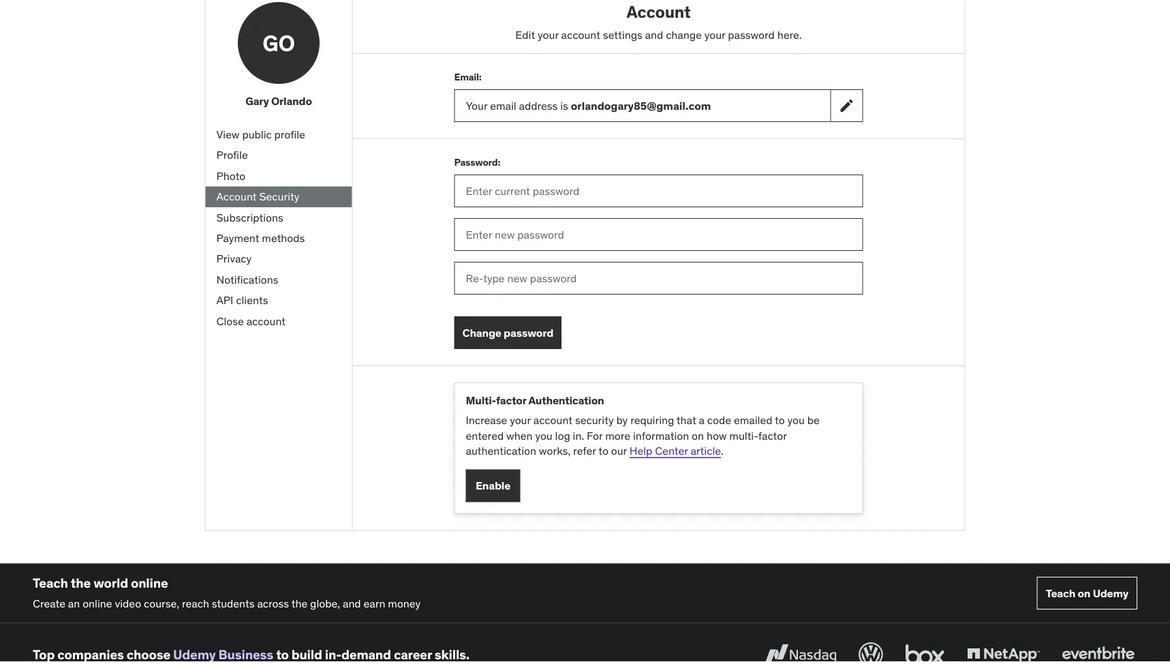 Task type: locate. For each thing, give the bounding box(es) containing it.
gary
[[246, 94, 269, 108]]

box image
[[903, 639, 948, 662]]

the left globe,
[[292, 597, 308, 611]]

an
[[68, 597, 80, 611]]

multi-factor authentication
[[466, 394, 604, 408]]

1 vertical spatial on
[[1078, 586, 1091, 600]]

increase your account security by requiring that a code emailed to you be entered when you log in. for more information on how multi-factor authentication works, refer to our
[[466, 413, 820, 458]]

and left earn on the left of page
[[343, 597, 361, 611]]

and inside teach the world online create an online video course, reach students across the globe, and earn money
[[343, 597, 361, 611]]

1 vertical spatial the
[[292, 597, 308, 611]]

on
[[692, 428, 704, 442], [1078, 586, 1091, 600]]

account
[[562, 27, 601, 41], [247, 314, 286, 328], [534, 413, 573, 427]]

teach on udemy link
[[1038, 577, 1138, 610]]

1 horizontal spatial the
[[292, 597, 308, 611]]

emailed
[[734, 413, 773, 427]]

0 horizontal spatial online
[[83, 597, 112, 611]]

0 horizontal spatial password
[[504, 326, 554, 340]]

subscriptions link
[[206, 207, 352, 228]]

profile link
[[206, 145, 352, 166]]

entered
[[466, 428, 504, 442]]

1 vertical spatial online
[[83, 597, 112, 611]]

account inside account edit your account settings and change your password here.
[[562, 27, 601, 41]]

for
[[587, 428, 603, 442]]

your right change
[[705, 27, 726, 41]]

when
[[507, 428, 533, 442]]

account down photo
[[216, 189, 257, 203]]

1 horizontal spatial password
[[728, 27, 775, 41]]

account up log
[[534, 413, 573, 427]]

1 horizontal spatial account
[[627, 1, 691, 22]]

view
[[216, 127, 240, 141]]

to left our
[[599, 444, 609, 458]]

account down 'api clients' link
[[247, 314, 286, 328]]

clients
[[236, 293, 268, 307]]

password left here.
[[728, 27, 775, 41]]

teach up create
[[33, 575, 68, 591]]

0 horizontal spatial to
[[599, 444, 609, 458]]

1 vertical spatial account
[[216, 189, 257, 203]]

security
[[575, 413, 614, 427]]

teach inside teach on udemy link
[[1046, 586, 1076, 600]]

1 vertical spatial factor
[[759, 428, 787, 442]]

1 horizontal spatial factor
[[759, 428, 787, 442]]

online up 'course,'
[[131, 575, 168, 591]]

money
[[388, 597, 421, 611]]

1 vertical spatial you
[[536, 428, 553, 442]]

address
[[519, 99, 558, 112]]

account
[[627, 1, 691, 22], [216, 189, 257, 203]]

nasdaq image
[[762, 639, 840, 662]]

teach inside teach the world online create an online video course, reach students across the globe, and earn money
[[33, 575, 68, 591]]

password
[[728, 27, 775, 41], [504, 326, 554, 340]]

0 vertical spatial password
[[728, 27, 775, 41]]

0 vertical spatial and
[[645, 27, 664, 41]]

2 vertical spatial account
[[534, 413, 573, 427]]

works,
[[539, 444, 571, 458]]

factor up increase at the left bottom of the page
[[496, 394, 527, 408]]

your up the when
[[510, 413, 531, 427]]

1 horizontal spatial teach
[[1046, 586, 1076, 600]]

1 horizontal spatial to
[[775, 413, 785, 427]]

to
[[775, 413, 785, 427], [599, 444, 609, 458]]

article
[[691, 444, 721, 458]]

password inside account edit your account settings and change your password here.
[[728, 27, 775, 41]]

the
[[71, 575, 91, 591], [292, 597, 308, 611]]

account inside view public profile profile photo account security subscriptions payment methods privacy notifications api clients close account
[[247, 314, 286, 328]]

teach the world online create an online video course, reach students across the globe, and earn money
[[33, 575, 421, 611]]

course,
[[144, 597, 179, 611]]

0 horizontal spatial you
[[536, 428, 553, 442]]

1 horizontal spatial your
[[538, 27, 559, 41]]

0 horizontal spatial on
[[692, 428, 704, 442]]

earn
[[364, 597, 386, 611]]

password inside button
[[504, 326, 554, 340]]

udemy
[[1093, 586, 1129, 600]]

1 horizontal spatial and
[[645, 27, 664, 41]]

0 vertical spatial account
[[562, 27, 601, 41]]

and inside account edit your account settings and change your password here.
[[645, 27, 664, 41]]

1 vertical spatial and
[[343, 597, 361, 611]]

enable button
[[466, 470, 521, 502]]

you
[[788, 413, 805, 427], [536, 428, 553, 442]]

teach left udemy
[[1046, 586, 1076, 600]]

center
[[655, 444, 688, 458]]

1 horizontal spatial online
[[131, 575, 168, 591]]

0 horizontal spatial teach
[[33, 575, 68, 591]]

account inside account edit your account settings and change your password here.
[[627, 1, 691, 22]]

account up change
[[627, 1, 691, 22]]

increase
[[466, 413, 507, 427]]

that
[[677, 413, 697, 427]]

0 vertical spatial the
[[71, 575, 91, 591]]

public
[[242, 127, 272, 141]]

on down a
[[692, 428, 704, 442]]

information
[[633, 428, 689, 442]]

0 horizontal spatial and
[[343, 597, 361, 611]]

.
[[721, 444, 724, 458]]

teach for on
[[1046, 586, 1076, 600]]

online right 'an'
[[83, 597, 112, 611]]

you up works,
[[536, 428, 553, 442]]

orlandogary85@gmail.com
[[571, 99, 711, 112]]

online
[[131, 575, 168, 591], [83, 597, 112, 611]]

0 horizontal spatial factor
[[496, 394, 527, 408]]

to right emailed
[[775, 413, 785, 427]]

the up 'an'
[[71, 575, 91, 591]]

teach on udemy
[[1046, 586, 1129, 600]]

here.
[[778, 27, 802, 41]]

factor down emailed
[[759, 428, 787, 442]]

and
[[645, 27, 664, 41], [343, 597, 361, 611]]

0 vertical spatial online
[[131, 575, 168, 591]]

how
[[707, 428, 727, 442]]

your inside increase your account security by requiring that a code emailed to you be entered when you log in. for more information on how multi-factor authentication works, refer to our
[[510, 413, 531, 427]]

security
[[259, 189, 300, 203]]

1 vertical spatial password
[[504, 326, 554, 340]]

multi-
[[730, 428, 759, 442]]

gary orlando
[[246, 94, 312, 108]]

on left udemy
[[1078, 586, 1091, 600]]

payment methods link
[[206, 228, 352, 249]]

0 vertical spatial you
[[788, 413, 805, 427]]

view public profile profile photo account security subscriptions payment methods privacy notifications api clients close account
[[216, 127, 305, 328]]

0 horizontal spatial account
[[216, 189, 257, 203]]

close
[[216, 314, 244, 328]]

password right change
[[504, 326, 554, 340]]

and left change
[[645, 27, 664, 41]]

1 vertical spatial to
[[599, 444, 609, 458]]

your right edit
[[538, 27, 559, 41]]

a
[[699, 413, 705, 427]]

orlando
[[271, 94, 312, 108]]

Re-type new password password field
[[454, 262, 864, 295]]

email
[[490, 99, 517, 112]]

account left settings
[[562, 27, 601, 41]]

on inside increase your account security by requiring that a code emailed to you be entered when you log in. for more information on how multi-factor authentication works, refer to our
[[692, 428, 704, 442]]

your
[[538, 27, 559, 41], [705, 27, 726, 41], [510, 413, 531, 427]]

1 vertical spatial account
[[247, 314, 286, 328]]

0 horizontal spatial the
[[71, 575, 91, 591]]

teach
[[33, 575, 68, 591], [1046, 586, 1076, 600]]

more
[[606, 428, 631, 442]]

0 vertical spatial on
[[692, 428, 704, 442]]

factor inside increase your account security by requiring that a code emailed to you be entered when you log in. for more information on how multi-factor authentication works, refer to our
[[759, 428, 787, 442]]

0 horizontal spatial your
[[510, 413, 531, 427]]

factor
[[496, 394, 527, 408], [759, 428, 787, 442]]

you left be
[[788, 413, 805, 427]]

0 vertical spatial account
[[627, 1, 691, 22]]

privacy link
[[206, 249, 352, 269]]

photo link
[[206, 166, 352, 186]]

help center article .
[[630, 444, 724, 458]]



Task type: describe. For each thing, give the bounding box(es) containing it.
multi-
[[466, 394, 496, 408]]

change
[[463, 326, 502, 340]]

account edit your account settings and change your password here.
[[516, 1, 802, 41]]

account security link
[[206, 186, 352, 207]]

1 horizontal spatial on
[[1078, 586, 1091, 600]]

api
[[216, 293, 233, 307]]

Password: password field
[[454, 175, 864, 207]]

log
[[555, 428, 570, 442]]

view public profile link
[[206, 124, 352, 145]]

your email address is orlandogary85@gmail.com
[[466, 99, 711, 112]]

across
[[257, 597, 289, 611]]

account inside increase your account security by requiring that a code emailed to you be entered when you log in. for more information on how multi-factor authentication works, refer to our
[[534, 413, 573, 427]]

eventbrite image
[[1060, 639, 1138, 662]]

subscriptions
[[216, 210, 284, 224]]

account inside view public profile profile photo account security subscriptions payment methods privacy notifications api clients close account
[[216, 189, 257, 203]]

be
[[808, 413, 820, 427]]

go
[[263, 29, 295, 56]]

our
[[611, 444, 627, 458]]

payment
[[216, 231, 259, 245]]

edit
[[516, 27, 535, 41]]

authentication
[[529, 394, 604, 408]]

help
[[630, 444, 653, 458]]

enable
[[476, 479, 511, 493]]

notifications
[[216, 272, 279, 286]]

settings
[[603, 27, 643, 41]]

netapp image
[[965, 639, 1043, 662]]

authentication
[[466, 444, 537, 458]]

requiring
[[631, 413, 675, 427]]

volkswagen image
[[856, 639, 886, 662]]

profile
[[274, 127, 305, 141]]

password:
[[454, 156, 501, 168]]

change password
[[463, 326, 554, 340]]

in.
[[573, 428, 584, 442]]

refer
[[573, 444, 596, 458]]

privacy
[[216, 252, 252, 266]]

2 horizontal spatial your
[[705, 27, 726, 41]]

1 horizontal spatial you
[[788, 413, 805, 427]]

api clients link
[[206, 290, 352, 311]]

world
[[94, 575, 128, 591]]

your
[[466, 99, 488, 112]]

by
[[617, 413, 628, 427]]

0 vertical spatial to
[[775, 413, 785, 427]]

help center article link
[[630, 444, 721, 458]]

profile
[[216, 148, 248, 162]]

photo
[[216, 169, 246, 183]]

students
[[212, 597, 255, 611]]

notifications link
[[206, 269, 352, 290]]

close account link
[[206, 311, 352, 331]]

edit email image
[[839, 98, 855, 114]]

change password button
[[454, 317, 562, 349]]

teach for the
[[33, 575, 68, 591]]

0 vertical spatial factor
[[496, 394, 527, 408]]

code
[[708, 413, 732, 427]]

is
[[561, 99, 569, 112]]

change
[[666, 27, 702, 41]]

create
[[33, 597, 65, 611]]

reach
[[182, 597, 209, 611]]

video
[[115, 597, 141, 611]]

Enter new password password field
[[454, 218, 864, 251]]

globe,
[[310, 597, 340, 611]]

email:
[[454, 71, 482, 83]]

methods
[[262, 231, 305, 245]]



Task type: vqa. For each thing, say whether or not it's contained in the screenshot.
'Volkswagen' icon
yes



